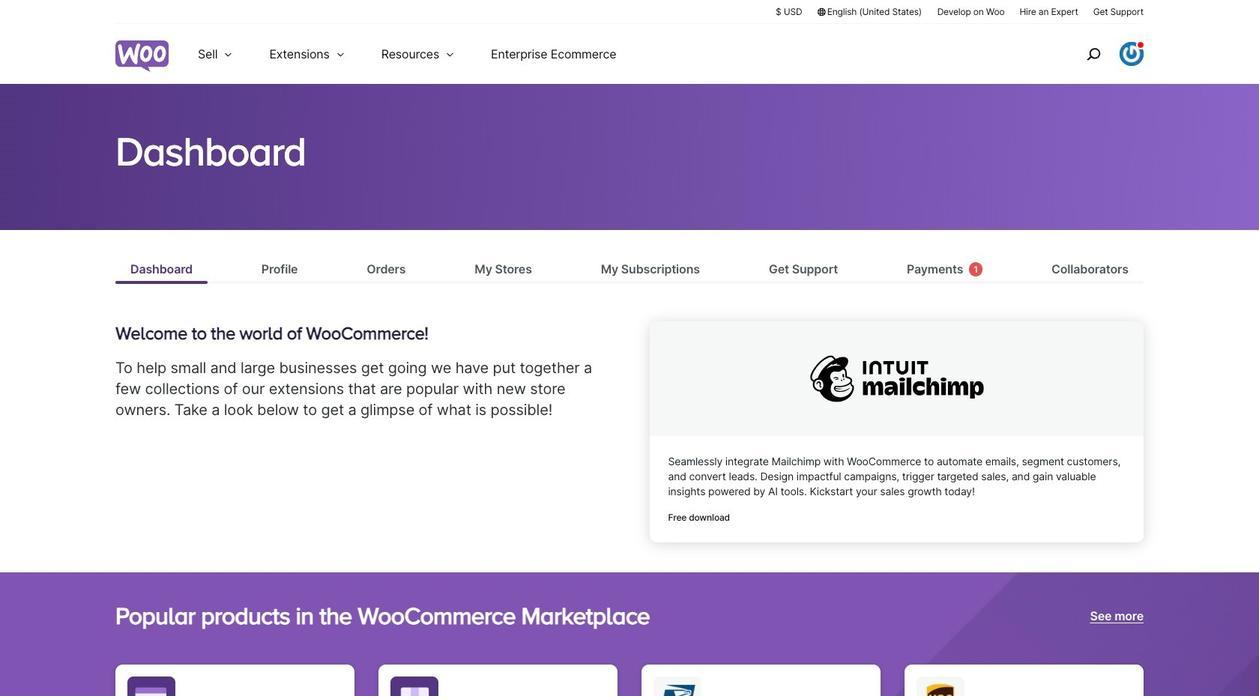 Task type: locate. For each thing, give the bounding box(es) containing it.
open account menu image
[[1120, 42, 1144, 66]]

search image
[[1082, 42, 1106, 66]]

service navigation menu element
[[1055, 30, 1144, 78]]



Task type: vqa. For each thing, say whether or not it's contained in the screenshot.
checkbox
no



